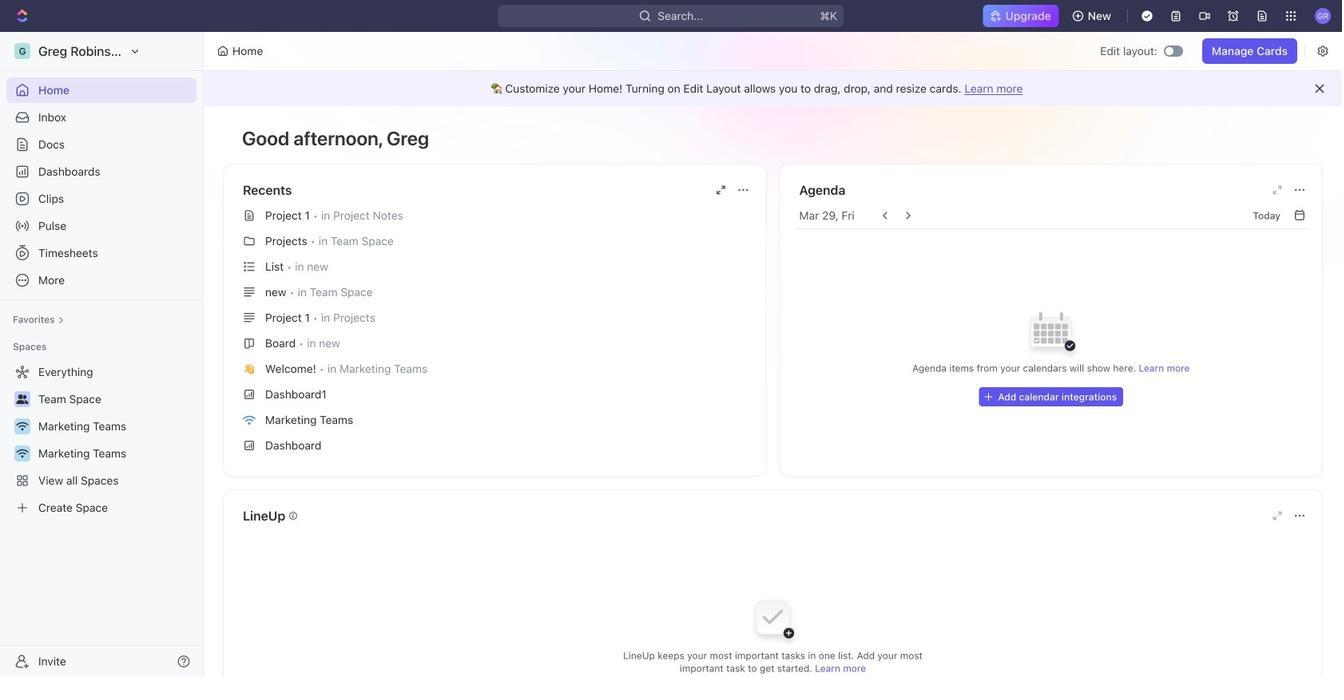 Task type: locate. For each thing, give the bounding box(es) containing it.
alert
[[204, 71, 1343, 106]]

greg robinson's workspace, , element
[[14, 43, 30, 59]]

tree
[[6, 360, 197, 521]]

0 horizontal spatial wifi image
[[16, 422, 28, 432]]

wifi image inside sidebar navigation
[[16, 422, 28, 432]]

wifi image
[[243, 415, 256, 426], [16, 422, 28, 432]]

user group image
[[16, 395, 28, 404]]



Task type: vqa. For each thing, say whether or not it's contained in the screenshot.
right wifi image
yes



Task type: describe. For each thing, give the bounding box(es) containing it.
1 horizontal spatial wifi image
[[243, 415, 256, 426]]

tree inside sidebar navigation
[[6, 360, 197, 521]]

wifi image
[[16, 449, 28, 459]]

sidebar navigation
[[0, 32, 207, 678]]



